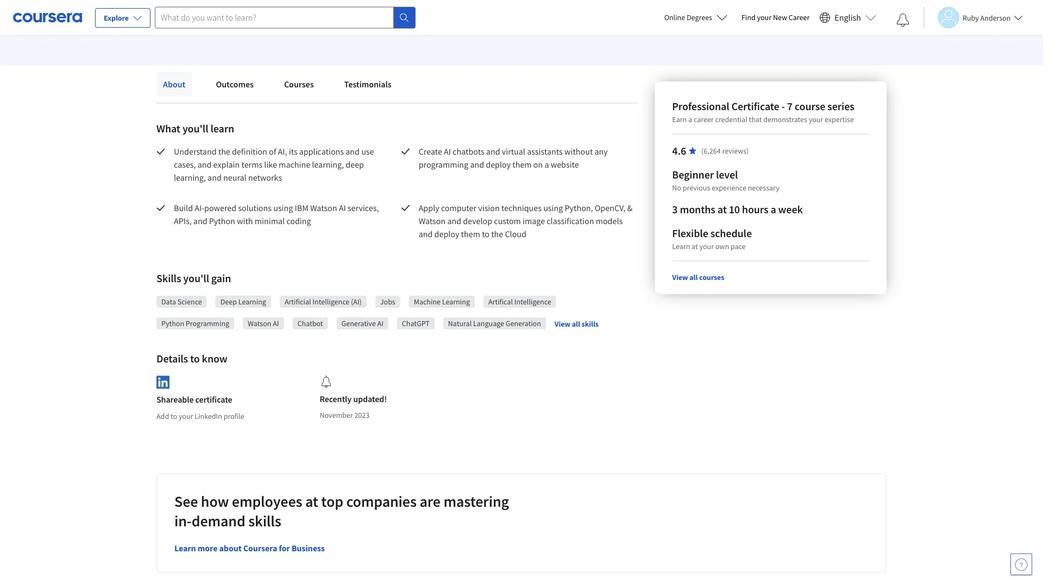 Task type: describe. For each thing, give the bounding box(es) containing it.
demand
[[192, 512, 245, 531]]

all for skills
[[572, 319, 580, 329]]

applications
[[299, 146, 344, 157]]

intelligence for artificial
[[313, 297, 350, 307]]

skills you'll gain
[[157, 272, 231, 286]]

testimonials link
[[338, 72, 398, 96]]

deep
[[220, 297, 237, 307]]

what
[[157, 122, 180, 136]]

own
[[716, 242, 729, 252]]

nov
[[200, 15, 212, 24]]

2023
[[355, 411, 370, 421]]

for for try
[[265, 1, 274, 11]]

business
[[292, 544, 325, 554]]

techniques
[[502, 203, 542, 214]]

you'll for what
[[183, 122, 208, 136]]

deploy inside create ai chatbots and virtual assistants without any programming and deploy them on a website
[[486, 159, 511, 170]]

english
[[835, 12, 861, 23]]

expertise
[[825, 115, 854, 124]]

machine learning
[[414, 297, 470, 307]]

that
[[749, 115, 762, 124]]

for for enroll
[[198, 3, 209, 14]]

understand the definition of ai, its applications and use cases, and explain terms like machine learning, deep learning, and neural networks
[[174, 146, 376, 183]]

necessary
[[748, 183, 780, 193]]

see how employees at top companies are mastering in-demand skills
[[174, 492, 509, 531]]

to left know
[[190, 352, 200, 366]]

watson inside build ai-powered solutions using ibm watson ai services, apis, and python with minimal coding
[[310, 203, 337, 214]]

them inside create ai chatbots and virtual assistants without any programming and deploy them on a website
[[513, 159, 532, 170]]

mastering
[[444, 492, 509, 511]]

terms
[[242, 159, 263, 170]]

shareable
[[157, 395, 194, 406]]

create
[[419, 146, 442, 157]]

try
[[253, 1, 264, 11]]

and down chatbots
[[470, 159, 484, 170]]

aid
[[284, 16, 294, 26]]

at for see how employees at top companies are mastering in-demand skills
[[305, 492, 318, 511]]

classification
[[547, 216, 594, 227]]

python programming
[[161, 319, 229, 329]]

and down explain
[[208, 172, 222, 183]]

employees
[[232, 492, 302, 511]]

courses
[[699, 273, 725, 283]]

online
[[664, 12, 685, 22]]

data
[[161, 297, 176, 307]]

science
[[178, 297, 202, 307]]

the inside apply computer vision techniques using python, opencv, & watson and develop custom image classification models and deploy them to the cloud
[[491, 229, 503, 240]]

view all courses link
[[672, 273, 725, 283]]

a inside professional certificate - 7 course series earn a career credential that demonstrates your expertise
[[689, 115, 692, 124]]

courses link
[[278, 72, 320, 96]]

your inside professional certificate - 7 course series earn a career credential that demonstrates your expertise
[[809, 115, 823, 124]]

website
[[551, 159, 579, 170]]

credential
[[715, 115, 748, 124]]

testimonials
[[344, 79, 392, 90]]

to inside try for free: enroll to start your 7-day full access free trial financial aid available
[[313, 1, 320, 11]]

recently
[[320, 394, 352, 405]]

gain
[[211, 272, 231, 286]]

show notifications image
[[897, 14, 910, 27]]

and down computer
[[447, 216, 461, 227]]

companies
[[346, 492, 417, 511]]

week
[[779, 203, 803, 217]]

with
[[237, 216, 253, 227]]

deep learning
[[220, 297, 266, 307]]

(6,264 reviews)
[[702, 146, 749, 156]]

free
[[211, 3, 227, 14]]

coursera image
[[13, 9, 82, 26]]

watson ai
[[248, 319, 279, 329]]

generative ai
[[342, 319, 384, 329]]

artificial
[[285, 297, 311, 307]]

vision
[[478, 203, 500, 214]]

view for view all skills
[[555, 319, 571, 329]]

updated!
[[353, 394, 387, 405]]

of
[[269, 146, 276, 157]]

1 vertical spatial learn
[[174, 544, 196, 554]]

watson inside apply computer vision techniques using python, opencv, & watson and develop custom image classification models and deploy them to the cloud
[[419, 216, 446, 227]]

series
[[828, 100, 855, 113]]

apis,
[[174, 216, 192, 227]]

10
[[729, 203, 740, 217]]

coursera
[[243, 544, 277, 554]]

to inside apply computer vision techniques using python, opencv, & watson and develop custom image classification models and deploy them to the cloud
[[482, 229, 490, 240]]

0 vertical spatial at
[[718, 203, 727, 217]]

networks
[[248, 172, 282, 183]]

your inside flexible schedule learn at your own pace
[[700, 242, 714, 252]]

them inside apply computer vision techniques using python, opencv, & watson and develop custom image classification models and deploy them to the cloud
[[461, 229, 480, 240]]

chatgpt
[[402, 319, 430, 329]]

deep
[[346, 159, 364, 170]]

learning for machine learning
[[442, 297, 470, 307]]

programming
[[186, 319, 229, 329]]

image
[[523, 216, 545, 227]]

help center image
[[1015, 559, 1028, 572]]

are
[[420, 492, 441, 511]]

explore button
[[95, 8, 151, 28]]

and up deep
[[346, 146, 360, 157]]

like
[[264, 159, 277, 170]]

powered
[[204, 203, 236, 214]]

you'll for skills
[[183, 272, 209, 286]]

build
[[174, 203, 193, 214]]

2 vertical spatial a
[[771, 203, 776, 217]]

outcomes link
[[209, 72, 260, 96]]

and left the virtual
[[486, 146, 500, 157]]

access
[[384, 1, 405, 11]]

experience
[[712, 183, 747, 193]]

and inside build ai-powered solutions using ibm watson ai services, apis, and python with minimal coding
[[193, 216, 207, 227]]

enroll inside try for free: enroll to start your 7-day full access free trial financial aid available
[[293, 1, 311, 11]]

career
[[789, 12, 810, 22]]

view all courses
[[672, 273, 725, 283]]

your right find
[[757, 12, 772, 22]]

ai for generative ai
[[377, 319, 384, 329]]

career
[[694, 115, 714, 124]]

trial
[[420, 1, 433, 11]]

financial aid available button
[[253, 16, 325, 26]]

machine
[[414, 297, 441, 307]]

explain
[[213, 159, 240, 170]]

deploy inside apply computer vision techniques using python, opencv, & watson and develop custom image classification models and deploy them to the cloud
[[434, 229, 459, 240]]

cases,
[[174, 159, 196, 170]]

-
[[782, 100, 785, 113]]



Task type: vqa. For each thing, say whether or not it's contained in the screenshot.
on,
no



Task type: locate. For each thing, give the bounding box(es) containing it.
skills inside see how employees at top companies are mastering in-demand skills
[[248, 512, 281, 531]]

find your new career
[[742, 12, 810, 22]]

0 vertical spatial you'll
[[183, 122, 208, 136]]

at for flexible schedule learn at your own pace
[[692, 242, 698, 252]]

intelligence left (ai)
[[313, 297, 350, 307]]

to right add
[[171, 412, 177, 422]]

neural
[[223, 172, 247, 183]]

(ai)
[[351, 297, 362, 307]]

any
[[595, 146, 608, 157]]

details to know
[[157, 352, 228, 366]]

custom
[[494, 216, 521, 227]]

all left the courses
[[690, 273, 698, 283]]

1 vertical spatial deploy
[[434, 229, 459, 240]]

for left business
[[279, 544, 290, 554]]

learn
[[211, 122, 234, 136]]

0 horizontal spatial skills
[[248, 512, 281, 531]]

flexible
[[672, 227, 708, 240]]

start
[[321, 1, 336, 11]]

learn down flexible
[[672, 242, 690, 252]]

ai right the generative
[[377, 319, 384, 329]]

0 vertical spatial deploy
[[486, 159, 511, 170]]

a left week
[[771, 203, 776, 217]]

your
[[337, 1, 351, 11], [757, 12, 772, 22], [809, 115, 823, 124], [700, 242, 714, 252], [179, 412, 193, 422]]

2 horizontal spatial watson
[[419, 216, 446, 227]]

ai left chatbot
[[273, 319, 279, 329]]

virtual
[[502, 146, 525, 157]]

about link
[[157, 72, 192, 96]]

financial
[[253, 16, 282, 26]]

17
[[213, 15, 221, 24]]

1 horizontal spatial deploy
[[486, 159, 511, 170]]

data science
[[161, 297, 202, 307]]

all inside view all skills button
[[572, 319, 580, 329]]

what you'll learn
[[157, 122, 234, 136]]

1 vertical spatial watson
[[419, 216, 446, 227]]

the inside 'understand the definition of ai, its applications and use cases, and explain terms like machine learning, deep learning, and neural networks'
[[218, 146, 230, 157]]

1 vertical spatial a
[[545, 159, 549, 170]]

ai inside create ai chatbots and virtual assistants without any programming and deploy them on a website
[[444, 146, 451, 157]]

0 horizontal spatial deploy
[[434, 229, 459, 240]]

1 horizontal spatial at
[[692, 242, 698, 252]]

for inside enroll for free starts nov 17
[[198, 3, 209, 14]]

at inside see how employees at top companies are mastering in-demand skills
[[305, 492, 318, 511]]

2 horizontal spatial at
[[718, 203, 727, 217]]

courses
[[284, 79, 314, 90]]

intelligence
[[313, 297, 350, 307], [515, 297, 551, 307]]

1 horizontal spatial all
[[690, 273, 698, 283]]

using left "ibm" at the left top of the page
[[273, 203, 293, 214]]

your left 'own'
[[700, 242, 714, 252]]

python inside build ai-powered solutions using ibm watson ai services, apis, and python with minimal coding
[[209, 216, 235, 227]]

a inside create ai chatbots and virtual assistants without any programming and deploy them on a website
[[545, 159, 549, 170]]

using for minimal
[[273, 203, 293, 214]]

2 vertical spatial watson
[[248, 319, 271, 329]]

all right "generation"
[[572, 319, 580, 329]]

the up explain
[[218, 146, 230, 157]]

skills inside view all skills button
[[582, 319, 599, 329]]

a right "earn"
[[689, 115, 692, 124]]

linkedin
[[195, 412, 222, 422]]

learn inside flexible schedule learn at your own pace
[[672, 242, 690, 252]]

1 horizontal spatial for
[[265, 1, 274, 11]]

demonstrates
[[764, 115, 807, 124]]

2 horizontal spatial for
[[279, 544, 290, 554]]

top
[[321, 492, 343, 511]]

explore
[[104, 13, 129, 23]]

language
[[473, 319, 504, 329]]

earn
[[672, 115, 687, 124]]

1 horizontal spatial view
[[672, 273, 688, 283]]

opencv,
[[595, 203, 626, 214]]

you'll up science
[[183, 272, 209, 286]]

0 vertical spatial learn
[[672, 242, 690, 252]]

reviews)
[[722, 146, 749, 156]]

ai for watson ai
[[273, 319, 279, 329]]

your down shareable certificate
[[179, 412, 193, 422]]

ai,
[[278, 146, 287, 157]]

starts
[[181, 15, 199, 24]]

python down 'data' at left bottom
[[161, 319, 184, 329]]

full
[[372, 1, 383, 11]]

generation
[[506, 319, 541, 329]]

the down custom
[[491, 229, 503, 240]]

using up classification at the top right of page
[[543, 203, 563, 214]]

to down develop
[[482, 229, 490, 240]]

view for view all courses
[[672, 273, 688, 283]]

learning for deep learning
[[238, 297, 266, 307]]

0 vertical spatial watson
[[310, 203, 337, 214]]

enroll inside enroll for free starts nov 17
[[174, 3, 196, 14]]

certificate
[[732, 100, 780, 113]]

0 vertical spatial the
[[218, 146, 230, 157]]

learning up natural
[[442, 297, 470, 307]]

1 horizontal spatial them
[[513, 159, 532, 170]]

your inside try for free: enroll to start your 7-day full access free trial financial aid available
[[337, 1, 351, 11]]

ibm
[[295, 203, 309, 214]]

1 vertical spatial learning,
[[174, 172, 206, 183]]

3 months at 10 hours a week
[[672, 203, 803, 217]]

november 2023
[[320, 411, 370, 421]]

using for classification
[[543, 203, 563, 214]]

at down flexible
[[692, 242, 698, 252]]

and down apply at the top left of the page
[[419, 229, 433, 240]]

2 vertical spatial at
[[305, 492, 318, 511]]

new
[[773, 12, 787, 22]]

pace
[[731, 242, 746, 252]]

1 vertical spatial python
[[161, 319, 184, 329]]

learning right deep
[[238, 297, 266, 307]]

enroll
[[293, 1, 311, 11], [174, 3, 196, 14]]

view inside button
[[555, 319, 571, 329]]

and
[[346, 146, 360, 157], [486, 146, 500, 157], [198, 159, 212, 170], [470, 159, 484, 170], [208, 172, 222, 183], [193, 216, 207, 227], [447, 216, 461, 227], [419, 229, 433, 240]]

in-
[[174, 512, 192, 531]]

0 vertical spatial a
[[689, 115, 692, 124]]

7
[[787, 100, 793, 113]]

2 intelligence from the left
[[515, 297, 551, 307]]

1 horizontal spatial a
[[689, 115, 692, 124]]

deploy down computer
[[434, 229, 459, 240]]

services,
[[348, 203, 379, 214]]

outcomes
[[216, 79, 254, 90]]

using inside build ai-powered solutions using ibm watson ai services, apis, and python with minimal coding
[[273, 203, 293, 214]]

1 vertical spatial the
[[491, 229, 503, 240]]

0 horizontal spatial at
[[305, 492, 318, 511]]

1 vertical spatial all
[[572, 319, 580, 329]]

intelligence for artifical
[[515, 297, 551, 307]]

learning, down cases,
[[174, 172, 206, 183]]

learning, down applications
[[312, 159, 344, 170]]

your left 7-
[[337, 1, 351, 11]]

natural
[[448, 319, 472, 329]]

enroll up available
[[293, 1, 311, 11]]

1 learning from the left
[[238, 297, 266, 307]]

certificate
[[195, 395, 232, 406]]

day
[[359, 1, 371, 11]]

1 horizontal spatial learn
[[672, 242, 690, 252]]

ai up "programming"
[[444, 146, 451, 157]]

python down powered
[[209, 216, 235, 227]]

for inside try for free: enroll to start your 7-day full access free trial financial aid available
[[265, 1, 274, 11]]

about
[[219, 544, 242, 554]]

previous
[[683, 183, 710, 193]]

python,
[[565, 203, 593, 214]]

schedule
[[711, 227, 752, 240]]

view left the courses
[[672, 273, 688, 283]]

1 vertical spatial skills
[[248, 512, 281, 531]]

using inside apply computer vision techniques using python, opencv, & watson and develop custom image classification models and deploy them to the cloud
[[543, 203, 563, 214]]

your down the course at right
[[809, 115, 823, 124]]

watson down deep learning
[[248, 319, 271, 329]]

and down understand on the left of page
[[198, 159, 212, 170]]

how
[[201, 492, 229, 511]]

create ai chatbots and virtual assistants without any programming and deploy them on a website
[[419, 146, 610, 170]]

0 horizontal spatial learn
[[174, 544, 196, 554]]

at left top
[[305, 492, 318, 511]]

beginner level no previous experience necessary
[[672, 168, 780, 193]]

0 horizontal spatial learning,
[[174, 172, 206, 183]]

2 horizontal spatial a
[[771, 203, 776, 217]]

english button
[[815, 0, 881, 35]]

ai for create ai chatbots and virtual assistants without any programming and deploy them on a website
[[444, 146, 451, 157]]

1 horizontal spatial learning,
[[312, 159, 344, 170]]

0 horizontal spatial all
[[572, 319, 580, 329]]

1 horizontal spatial skills
[[582, 319, 599, 329]]

watson right "ibm" at the left top of the page
[[310, 203, 337, 214]]

them down develop
[[461, 229, 480, 240]]

intelligence up "generation"
[[515, 297, 551, 307]]

months
[[680, 203, 716, 217]]

for up nov
[[198, 3, 209, 14]]

0 horizontal spatial python
[[161, 319, 184, 329]]

0 horizontal spatial using
[[273, 203, 293, 214]]

free
[[406, 1, 419, 11]]

to left the start
[[313, 1, 320, 11]]

ruby
[[963, 13, 979, 23]]

add to your linkedin profile
[[157, 412, 244, 422]]

you'll
[[183, 122, 208, 136], [183, 272, 209, 286]]

recently updated!
[[320, 394, 387, 405]]

0 vertical spatial learning,
[[312, 159, 344, 170]]

watson down apply at the top left of the page
[[419, 216, 446, 227]]

computer
[[441, 203, 477, 214]]

0 horizontal spatial intelligence
[[313, 297, 350, 307]]

ruby anderson
[[963, 13, 1011, 23]]

2 learning from the left
[[442, 297, 470, 307]]

programming
[[419, 159, 469, 170]]

develop
[[463, 216, 492, 227]]

artifical
[[488, 297, 513, 307]]

solutions
[[238, 203, 272, 214]]

a right on
[[545, 159, 549, 170]]

0 horizontal spatial a
[[545, 159, 549, 170]]

0 vertical spatial python
[[209, 216, 235, 227]]

0 vertical spatial view
[[672, 273, 688, 283]]

all for courses
[[690, 273, 698, 283]]

try for free: enroll to start your 7-day full access free trial financial aid available
[[253, 1, 433, 26]]

1 vertical spatial view
[[555, 319, 571, 329]]

chatbots
[[453, 146, 485, 157]]

0 vertical spatial all
[[690, 273, 698, 283]]

1 intelligence from the left
[[313, 297, 350, 307]]

1 using from the left
[[273, 203, 293, 214]]

1 vertical spatial them
[[461, 229, 480, 240]]

1 horizontal spatial watson
[[310, 203, 337, 214]]

None search field
[[155, 7, 416, 29]]

artificial intelligence (ai)
[[285, 297, 362, 307]]

What do you want to learn? text field
[[155, 7, 394, 29]]

add
[[157, 412, 169, 422]]

profile
[[224, 412, 244, 422]]

1 horizontal spatial intelligence
[[515, 297, 551, 307]]

definition
[[232, 146, 267, 157]]

you'll up understand on the left of page
[[183, 122, 208, 136]]

at left 10
[[718, 203, 727, 217]]

deploy down the virtual
[[486, 159, 511, 170]]

them down the virtual
[[513, 159, 532, 170]]

anderson
[[981, 13, 1011, 23]]

view all skills button
[[555, 319, 599, 330]]

0 horizontal spatial view
[[555, 319, 571, 329]]

enroll up the starts
[[174, 3, 196, 14]]

1 vertical spatial at
[[692, 242, 698, 252]]

0 horizontal spatial watson
[[248, 319, 271, 329]]

view all skills
[[555, 319, 599, 329]]

1 vertical spatial you'll
[[183, 272, 209, 286]]

1 horizontal spatial python
[[209, 216, 235, 227]]

2 using from the left
[[543, 203, 563, 214]]

0 horizontal spatial learning
[[238, 297, 266, 307]]

learn left more
[[174, 544, 196, 554]]

november
[[320, 411, 353, 421]]

0 horizontal spatial the
[[218, 146, 230, 157]]

and down ai-
[[193, 216, 207, 227]]

1 horizontal spatial the
[[491, 229, 503, 240]]

0 horizontal spatial for
[[198, 3, 209, 14]]

ai left services,
[[339, 203, 346, 214]]

coding
[[287, 216, 311, 227]]

at inside flexible schedule learn at your own pace
[[692, 242, 698, 252]]

view right "generation"
[[555, 319, 571, 329]]

0 vertical spatial skills
[[582, 319, 599, 329]]

1 horizontal spatial using
[[543, 203, 563, 214]]

at
[[718, 203, 727, 217], [692, 242, 698, 252], [305, 492, 318, 511]]

ai inside build ai-powered solutions using ibm watson ai services, apis, and python with minimal coding
[[339, 203, 346, 214]]

1 horizontal spatial learning
[[442, 297, 470, 307]]

0 horizontal spatial them
[[461, 229, 480, 240]]

0 horizontal spatial enroll
[[174, 3, 196, 14]]

no
[[672, 183, 681, 193]]

for right try
[[265, 1, 274, 11]]

0 vertical spatial them
[[513, 159, 532, 170]]

use
[[361, 146, 374, 157]]

1 horizontal spatial enroll
[[293, 1, 311, 11]]



